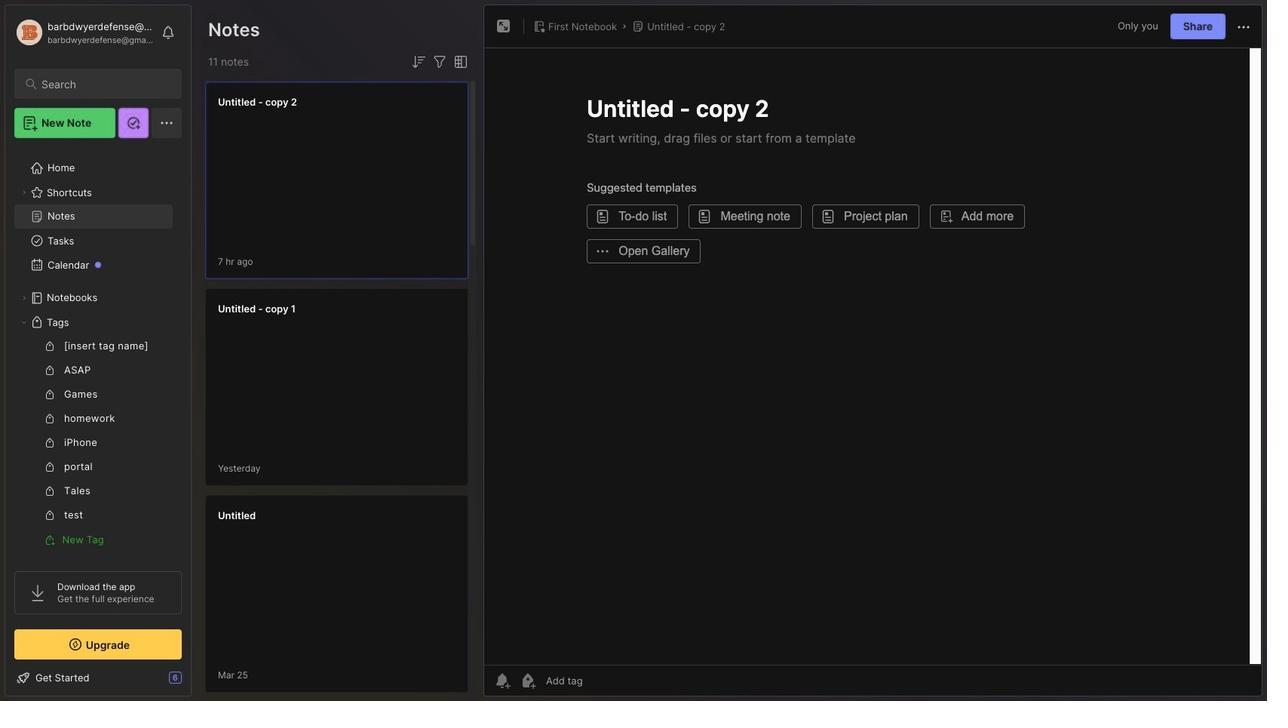 Task type: vqa. For each thing, say whether or not it's contained in the screenshot.
Title
no



Task type: describe. For each thing, give the bounding box(es) containing it.
expand tags image
[[20, 318, 29, 327]]

add tag image
[[519, 672, 537, 690]]

Note Editor text field
[[484, 48, 1262, 665]]

click to collapse image
[[191, 673, 202, 691]]

tree inside main element
[[5, 147, 191, 633]]

note window element
[[484, 5, 1263, 700]]

expand notebooks image
[[20, 294, 29, 303]]

group inside tree
[[14, 334, 173, 552]]

Add tag field
[[545, 674, 659, 687]]

main element
[[0, 0, 196, 701]]

none search field inside main element
[[42, 75, 168, 93]]



Task type: locate. For each thing, give the bounding box(es) containing it.
Account field
[[14, 17, 154, 48]]

add a reminder image
[[494, 672, 512, 690]]

Add filters field
[[431, 53, 449, 71]]

None search field
[[42, 75, 168, 93]]

tree
[[5, 147, 191, 633]]

group
[[14, 334, 173, 552]]

View options field
[[449, 53, 470, 71]]

Help and Learning task checklist field
[[5, 666, 191, 690]]

Sort options field
[[410, 53, 428, 71]]

More actions field
[[1235, 17, 1253, 36]]

Search text field
[[42, 77, 168, 91]]

expand note image
[[495, 17, 513, 35]]

add filters image
[[431, 53, 449, 71]]

more actions image
[[1235, 18, 1253, 36]]



